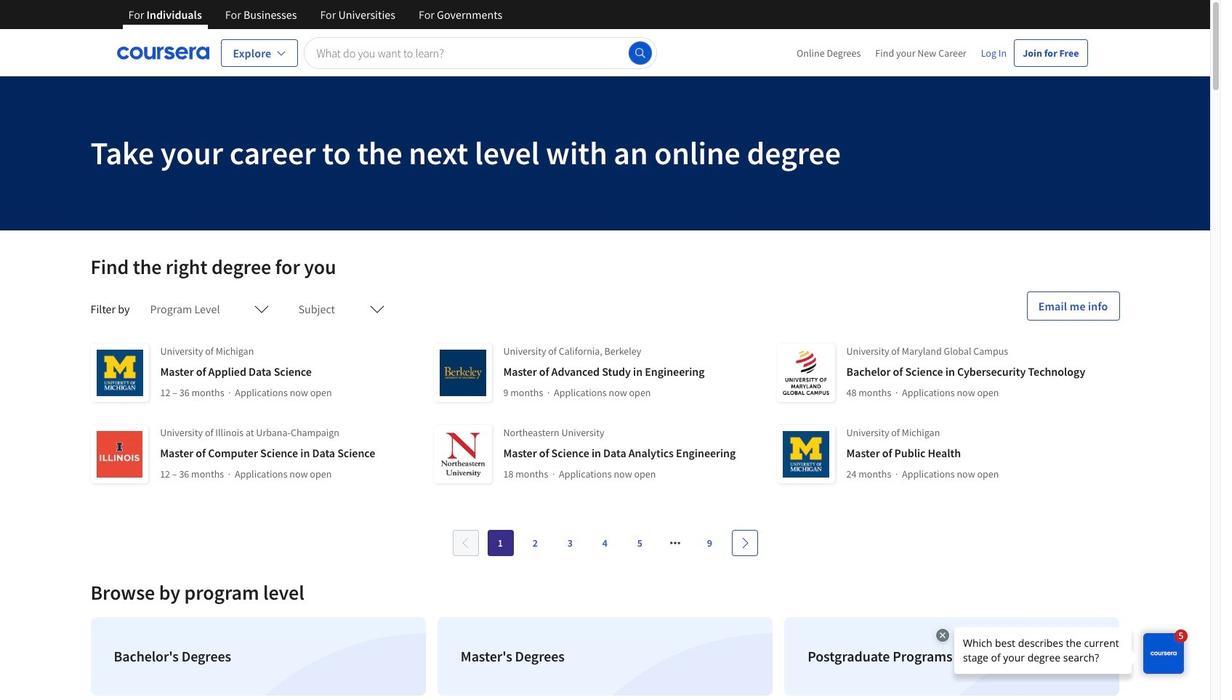 Task type: describe. For each thing, give the bounding box(es) containing it.
go to next page image
[[739, 537, 751, 549]]

university of california, berkeley image
[[434, 344, 492, 402]]

1 vertical spatial university of michigan image
[[777, 425, 835, 484]]

university of illinois at urbana-champaign image
[[91, 425, 148, 484]]

northeastern university image
[[434, 425, 492, 484]]

coursera image
[[117, 41, 209, 64]]

university of maryland global campus image
[[777, 344, 835, 402]]



Task type: vqa. For each thing, say whether or not it's contained in the screenshot.
University of Michigan IMAGE
yes



Task type: locate. For each thing, give the bounding box(es) containing it.
0 horizontal spatial university of michigan image
[[91, 344, 149, 402]]

None search field
[[304, 37, 657, 69]]

1 horizontal spatial university of michigan image
[[777, 425, 835, 484]]

0 vertical spatial university of michigan image
[[91, 344, 149, 402]]

What do you want to learn? text field
[[304, 37, 657, 69]]

banner navigation
[[117, 0, 514, 40]]

list
[[85, 612, 1126, 700]]

university of michigan image
[[91, 344, 149, 402], [777, 425, 835, 484]]



